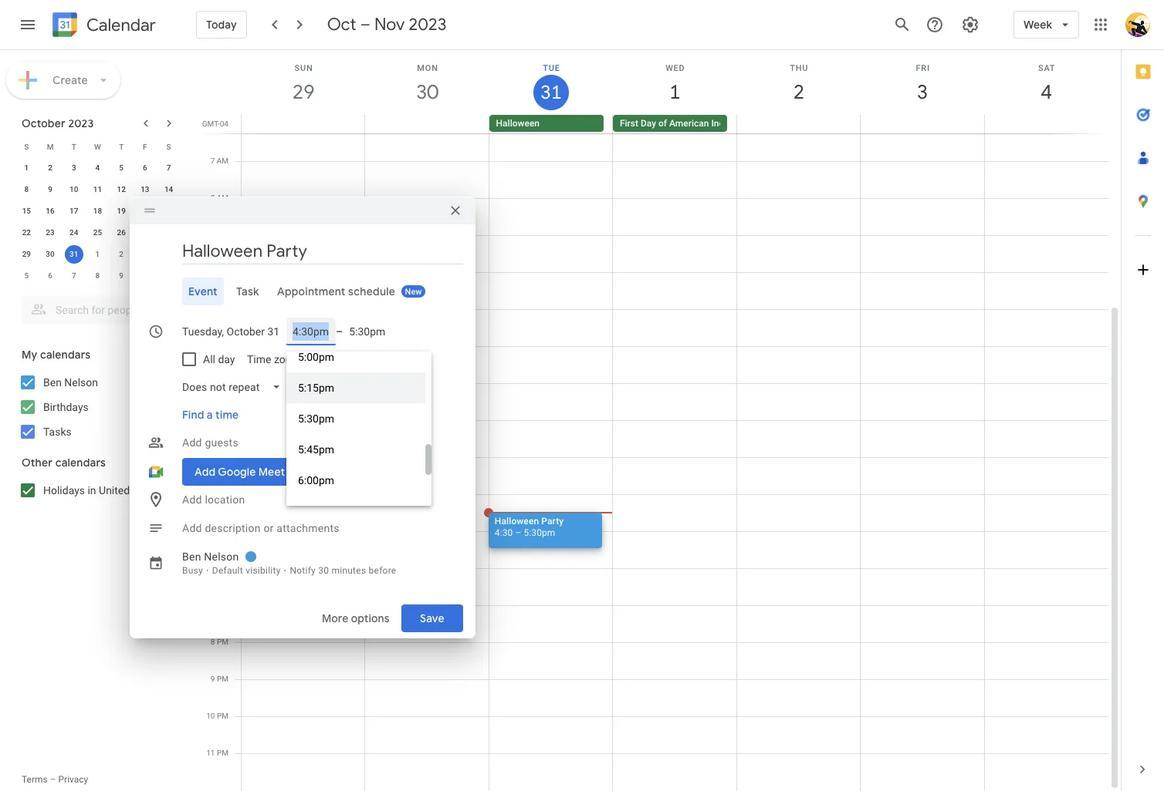 Task type: locate. For each thing, give the bounding box(es) containing it.
2 s from the left
[[166, 142, 171, 151]]

party
[[541, 516, 564, 527]]

1 horizontal spatial 29
[[291, 80, 314, 105]]

13 element
[[136, 181, 154, 199]]

6 down f on the top left of the page
[[143, 164, 147, 172]]

5:15pm
[[298, 382, 334, 394]]

12 up all
[[206, 342, 215, 350]]

t left f on the top left of the page
[[119, 142, 124, 151]]

3 down add guests
[[211, 453, 215, 462]]

pm down location
[[217, 527, 228, 536]]

cell down 2 link
[[737, 115, 860, 134]]

2 left time
[[211, 416, 215, 425]]

1 pm from the top
[[217, 342, 228, 350]]

0 vertical spatial 2023
[[409, 14, 446, 36]]

mon 30
[[415, 63, 438, 105]]

halloween up 4:30
[[495, 516, 539, 527]]

1 horizontal spatial s
[[166, 142, 171, 151]]

add left 4 pm
[[182, 494, 202, 506]]

2 horizontal spatial 30
[[415, 80, 437, 105]]

2 pm
[[211, 416, 228, 425]]

11 element
[[88, 181, 107, 199]]

5
[[119, 164, 124, 172], [24, 272, 29, 280], [211, 527, 215, 536]]

26
[[117, 228, 126, 237]]

16 element
[[41, 202, 59, 221]]

– right 'start time' 'text box'
[[336, 325, 343, 338]]

11 pm
[[206, 750, 228, 758]]

1 vertical spatial 10
[[206, 268, 215, 276]]

2 vertical spatial 4
[[211, 490, 215, 499]]

5 down 29 element
[[24, 272, 29, 280]]

8 am
[[210, 194, 228, 202]]

0 horizontal spatial 7
[[72, 272, 76, 280]]

0 horizontal spatial t
[[72, 142, 76, 151]]

4 down sat
[[1040, 80, 1051, 105]]

30 right 'notify'
[[318, 565, 329, 576]]

10 up event button
[[206, 268, 215, 276]]

9 up 10 pm
[[211, 675, 215, 684]]

4 pm from the top
[[217, 453, 228, 462]]

a
[[207, 408, 213, 422]]

8 up 9 pm
[[211, 638, 215, 647]]

Start date text field
[[182, 322, 280, 341]]

pm right a on the left bottom
[[217, 416, 228, 425]]

5 pm from the top
[[217, 490, 228, 499]]

0 horizontal spatial 9
[[48, 185, 52, 194]]

0 vertical spatial 9
[[48, 185, 52, 194]]

november 8 element
[[88, 267, 107, 286]]

ben nelson up "6 pm" at the bottom left of page
[[182, 551, 239, 563]]

8 pm from the top
[[217, 638, 228, 647]]

10 pm
[[206, 712, 228, 721]]

0 vertical spatial halloween
[[496, 118, 540, 129]]

am down '7 am'
[[217, 194, 228, 202]]

1 vertical spatial add
[[182, 494, 202, 506]]

2 am from the top
[[217, 194, 228, 202]]

0 horizontal spatial 12
[[117, 185, 126, 194]]

pm
[[217, 342, 228, 350], [217, 379, 228, 388], [217, 416, 228, 425], [217, 453, 228, 462], [217, 490, 228, 499], [217, 527, 228, 536], [217, 564, 228, 573], [217, 638, 228, 647], [217, 675, 228, 684], [217, 712, 228, 721], [217, 750, 228, 758]]

october 2023 grid
[[15, 136, 181, 287]]

12 element
[[112, 181, 131, 199]]

6
[[143, 164, 147, 172], [48, 272, 52, 280], [211, 564, 215, 573]]

pm for 8 pm
[[217, 638, 228, 647]]

fri 3
[[916, 63, 930, 105]]

my calendars
[[22, 348, 91, 362]]

1 vertical spatial 29
[[22, 250, 31, 259]]

4
[[1040, 80, 1051, 105], [95, 164, 100, 172], [211, 490, 215, 499]]

5:30pm up add guests dropdown button
[[298, 413, 334, 425]]

0 horizontal spatial 3
[[72, 164, 76, 172]]

5:30pm inside option
[[298, 413, 334, 425]]

11 down 10 pm
[[206, 750, 215, 758]]

5 up 12 element
[[119, 164, 124, 172]]

21 element
[[159, 202, 178, 221]]

– right terms link
[[50, 775, 56, 786]]

1 vertical spatial ben
[[182, 551, 201, 563]]

1 horizontal spatial 3
[[211, 453, 215, 462]]

3 inside grid
[[72, 164, 76, 172]]

1 vertical spatial 5
[[24, 272, 29, 280]]

time
[[247, 353, 272, 366]]

30 for mon 30
[[415, 80, 437, 105]]

nov
[[374, 14, 405, 36]]

End time text field
[[349, 322, 386, 341]]

sun 29
[[291, 63, 314, 105]]

row containing 29
[[15, 244, 181, 266]]

calendars for other calendars
[[55, 456, 106, 470]]

11 for 11 am
[[206, 305, 215, 313]]

1 horizontal spatial ben nelson
[[182, 551, 239, 563]]

1 down 25 element
[[95, 250, 100, 259]]

0 vertical spatial 10
[[70, 185, 78, 194]]

halloween inside the halloween party 4:30 – 5:30pm
[[495, 516, 539, 527]]

29 element
[[17, 245, 36, 264]]

halloween inside button
[[496, 118, 540, 129]]

m
[[47, 142, 54, 151]]

10 pm from the top
[[217, 712, 228, 721]]

event
[[188, 284, 217, 298]]

1 horizontal spatial tab list
[[1122, 50, 1164, 749]]

description
[[205, 522, 261, 535]]

october
[[22, 117, 66, 130]]

ben nelson up birthdays
[[43, 377, 98, 389]]

0 vertical spatial 31
[[540, 80, 561, 105]]

0 vertical spatial nelson
[[64, 377, 98, 389]]

3 pm from the top
[[217, 416, 228, 425]]

6 right busy
[[211, 564, 215, 573]]

1 vertical spatial ben nelson
[[182, 551, 239, 563]]

add for add description or attachments
[[182, 522, 202, 535]]

8 for november 8 element
[[95, 272, 100, 280]]

1 s from the left
[[24, 142, 29, 151]]

tab list
[[1122, 50, 1164, 749], [142, 278, 463, 305]]

30 inside mon 30
[[415, 80, 437, 105]]

2 horizontal spatial 9
[[211, 675, 215, 684]]

3 pm
[[211, 453, 228, 462]]

first
[[620, 118, 638, 129]]

main drawer image
[[19, 15, 37, 34]]

calendars up in
[[55, 456, 106, 470]]

4 for 4
[[95, 164, 100, 172]]

s right f on the top left of the page
[[166, 142, 171, 151]]

my calendars list
[[3, 371, 191, 445]]

1 horizontal spatial 9
[[119, 272, 124, 280]]

nelson up birthdays
[[64, 377, 98, 389]]

cell
[[242, 115, 365, 134], [365, 115, 489, 134], [737, 115, 860, 134], [860, 115, 984, 134], [984, 115, 1108, 134], [157, 222, 181, 244], [133, 244, 157, 266], [157, 266, 181, 287]]

10 up 17
[[70, 185, 78, 194]]

halloween
[[496, 118, 540, 129], [495, 516, 539, 527]]

pm right busy
[[217, 564, 228, 573]]

19
[[117, 207, 126, 215]]

all
[[203, 353, 215, 366]]

2 vertical spatial 3
[[211, 453, 215, 462]]

1 vertical spatial 2023
[[68, 117, 94, 130]]

7 down gmt-
[[210, 157, 215, 165]]

pm down all day
[[217, 379, 228, 388]]

0 vertical spatial 6
[[143, 164, 147, 172]]

pm down 10 pm
[[217, 750, 228, 758]]

5:30pm option
[[286, 403, 425, 434]]

0 horizontal spatial tab list
[[142, 278, 463, 305]]

1 vertical spatial 4
[[95, 164, 100, 172]]

calendars
[[40, 348, 91, 362], [55, 456, 106, 470]]

0 horizontal spatial nelson
[[64, 377, 98, 389]]

11 up 18 at the left top of the page
[[93, 185, 102, 194]]

30 down mon
[[415, 80, 437, 105]]

halloween party 4:30 – 5:30pm
[[495, 516, 564, 539]]

wed
[[665, 63, 685, 73]]

11 for 11
[[93, 185, 102, 194]]

halloween for halloween
[[496, 118, 540, 129]]

0 horizontal spatial 5
[[24, 272, 29, 280]]

2 pm from the top
[[217, 379, 228, 388]]

5 down the add location
[[211, 527, 215, 536]]

8 down '7 am'
[[210, 194, 215, 202]]

row containing 1
[[15, 157, 181, 179]]

None search field
[[0, 290, 191, 324]]

12 inside 12 element
[[117, 185, 126, 194]]

29 link
[[286, 75, 321, 110]]

1 horizontal spatial 4
[[211, 490, 215, 499]]

first day of american indian heritage month
[[620, 118, 804, 129]]

pm down '8 pm'
[[217, 675, 228, 684]]

pm down 9 pm
[[217, 712, 228, 721]]

am down the 04
[[217, 157, 228, 165]]

5:00pm option
[[286, 342, 425, 372]]

row containing 15
[[15, 201, 181, 222]]

0 horizontal spatial 30
[[46, 250, 55, 259]]

my
[[22, 348, 37, 362]]

None field
[[176, 373, 294, 401]]

7 up 14
[[167, 164, 171, 172]]

new
[[405, 287, 422, 297]]

2 vertical spatial 10
[[206, 712, 215, 721]]

pm for 12 pm
[[217, 342, 228, 350]]

row containing 8
[[15, 179, 181, 201]]

1 vertical spatial 5:30pm
[[524, 528, 555, 539]]

3 add from the top
[[182, 522, 202, 535]]

pm for 2 pm
[[217, 416, 228, 425]]

1 vertical spatial 11
[[206, 305, 215, 313]]

1 pm
[[211, 379, 228, 388]]

2 link
[[781, 75, 817, 110]]

30
[[415, 80, 437, 105], [46, 250, 55, 259], [318, 565, 329, 576]]

26 element
[[112, 224, 131, 242]]

pm down guests in the left of the page
[[217, 453, 228, 462]]

9 up '16'
[[48, 185, 52, 194]]

0 vertical spatial 5:30pm
[[298, 413, 334, 425]]

add inside add guests dropdown button
[[182, 437, 202, 449]]

Search for people text field
[[31, 296, 167, 324]]

ben up busy
[[182, 551, 201, 563]]

0 vertical spatial ben
[[43, 377, 62, 389]]

1 vertical spatial 12
[[206, 342, 215, 350]]

2 vertical spatial 30
[[318, 565, 329, 576]]

0 horizontal spatial ben nelson
[[43, 377, 98, 389]]

settings menu image
[[961, 15, 980, 34]]

time zone button
[[241, 345, 304, 373]]

0 horizontal spatial 5:30pm
[[298, 413, 334, 425]]

1 horizontal spatial 5:30pm
[[524, 528, 555, 539]]

4 down w
[[95, 164, 100, 172]]

to element
[[336, 325, 343, 338]]

0 horizontal spatial 31
[[70, 250, 78, 259]]

0 vertical spatial 11
[[93, 185, 102, 194]]

2023
[[409, 14, 446, 36], [68, 117, 94, 130]]

9
[[48, 185, 52, 194], [119, 272, 124, 280], [211, 675, 215, 684]]

default
[[212, 565, 243, 576]]

1 horizontal spatial 31
[[540, 80, 561, 105]]

sat
[[1038, 63, 1055, 73]]

5:00pm
[[298, 351, 334, 363]]

am up start date text field
[[217, 305, 228, 313]]

add guests button
[[176, 429, 463, 457]]

nelson up "6 pm" at the bottom left of page
[[204, 551, 239, 563]]

5:45pm
[[298, 443, 334, 456]]

2 vertical spatial add
[[182, 522, 202, 535]]

4 am from the top
[[217, 305, 228, 313]]

0 vertical spatial ben nelson
[[43, 377, 98, 389]]

1 horizontal spatial t
[[119, 142, 124, 151]]

wed 1
[[665, 63, 685, 105]]

t
[[72, 142, 76, 151], [119, 142, 124, 151]]

2 vertical spatial 11
[[206, 750, 215, 758]]

2 vertical spatial 5
[[211, 527, 215, 536]]

6:15pm
[[298, 505, 334, 518]]

halloween button
[[489, 115, 604, 132]]

5:15pm option
[[286, 372, 425, 403]]

3 am from the top
[[217, 268, 228, 276]]

– right 4:30
[[515, 528, 521, 539]]

create button
[[6, 62, 120, 99]]

t left w
[[72, 142, 76, 151]]

4 up 5 pm
[[211, 490, 215, 499]]

4 inside october 2023 grid
[[95, 164, 100, 172]]

cell left event
[[157, 266, 181, 287]]

2 horizontal spatial 4
[[1040, 80, 1051, 105]]

schedule
[[348, 284, 396, 298]]

10 element
[[65, 181, 83, 199]]

31 down tue
[[540, 80, 561, 105]]

united
[[99, 485, 130, 497]]

11
[[93, 185, 102, 194], [206, 305, 215, 313], [206, 750, 215, 758]]

calendar heading
[[83, 14, 156, 36]]

1 vertical spatial 9
[[119, 272, 124, 280]]

sat 4
[[1038, 63, 1055, 105]]

1 vertical spatial 30
[[46, 250, 55, 259]]

calendars for my calendars
[[40, 348, 91, 362]]

31 down 24 element
[[70, 250, 78, 259]]

9 pm
[[211, 675, 228, 684]]

halloween down 31 link
[[496, 118, 540, 129]]

3 up 10 element
[[72, 164, 76, 172]]

2
[[792, 80, 803, 105], [48, 164, 52, 172], [119, 250, 124, 259], [211, 416, 215, 425]]

14 element
[[159, 181, 178, 199]]

29 down 'sun'
[[291, 80, 314, 105]]

1 horizontal spatial 5
[[119, 164, 124, 172]]

2 vertical spatial 6
[[211, 564, 215, 573]]

Start time text field
[[293, 322, 330, 341]]

november 5 element
[[17, 267, 36, 286]]

1 down the wed
[[668, 80, 680, 105]]

cell down "27" element
[[133, 244, 157, 266]]

0 horizontal spatial s
[[24, 142, 29, 151]]

0 horizontal spatial 6
[[48, 272, 52, 280]]

add left 5 pm
[[182, 522, 202, 535]]

15
[[22, 207, 31, 215]]

10 up 11 pm
[[206, 712, 215, 721]]

6 pm from the top
[[217, 527, 228, 536]]

ben inside my calendars list
[[43, 377, 62, 389]]

0 vertical spatial 12
[[117, 185, 126, 194]]

5 inside grid
[[211, 527, 215, 536]]

7 inside grid
[[210, 157, 215, 165]]

1 vertical spatial nelson
[[204, 551, 239, 563]]

1 am from the top
[[217, 157, 228, 165]]

3 inside the fri 3
[[916, 80, 927, 105]]

29 down 22 "element"
[[22, 250, 31, 259]]

31, today element
[[65, 245, 83, 264]]

american
[[669, 118, 709, 129]]

indian
[[711, 118, 737, 129]]

30 inside row
[[46, 250, 55, 259]]

calendars right my
[[40, 348, 91, 362]]

12 for 12 pm
[[206, 342, 215, 350]]

0 vertical spatial 30
[[415, 80, 437, 105]]

12 up 19
[[117, 185, 126, 194]]

pm up description
[[217, 490, 228, 499]]

5:30pm down party
[[524, 528, 555, 539]]

11 inside the '11' element
[[93, 185, 102, 194]]

add down find
[[182, 437, 202, 449]]

ben down my calendars
[[43, 377, 62, 389]]

9 down november 2 "element"
[[119, 272, 124, 280]]

nelson
[[64, 377, 98, 389], [204, 551, 239, 563]]

8 down "november 1" element on the left top of page
[[95, 272, 100, 280]]

default visibility
[[212, 565, 281, 576]]

0 horizontal spatial 4
[[95, 164, 100, 172]]

11 pm from the top
[[217, 750, 228, 758]]

pm up all day
[[217, 342, 228, 350]]

0 horizontal spatial 29
[[22, 250, 31, 259]]

7 inside november 7 element
[[72, 272, 76, 280]]

7 down '31, today' element
[[72, 272, 76, 280]]

10 for 10 am
[[206, 268, 215, 276]]

row containing s
[[15, 136, 181, 157]]

tab list containing event
[[142, 278, 463, 305]]

2 down thu
[[792, 80, 803, 105]]

gmt-
[[202, 120, 220, 128]]

0 vertical spatial 4
[[1040, 80, 1051, 105]]

5:45pm option
[[286, 434, 425, 465]]

grid
[[198, 50, 1121, 792]]

1 t from the left
[[72, 142, 76, 151]]

row
[[235, 115, 1121, 134], [15, 136, 181, 157], [15, 157, 181, 179], [15, 179, 181, 201], [15, 201, 181, 222], [15, 222, 181, 244], [15, 244, 181, 266], [15, 266, 181, 287]]

0 vertical spatial add
[[182, 437, 202, 449]]

2 add from the top
[[182, 494, 202, 506]]

holidays
[[43, 485, 85, 497]]

tasks
[[43, 426, 72, 438]]

30 link
[[410, 75, 445, 110]]

0 vertical spatial 3
[[916, 80, 927, 105]]

2 horizontal spatial 5
[[211, 527, 215, 536]]

3 down fri
[[916, 80, 927, 105]]

am up event button
[[217, 268, 228, 276]]

4 link
[[1029, 75, 1064, 110]]

1 down all
[[211, 379, 215, 388]]

7 pm from the top
[[217, 564, 228, 573]]

row group
[[15, 157, 181, 287]]

10
[[70, 185, 78, 194], [206, 268, 215, 276], [206, 712, 215, 721]]

1 horizontal spatial ben
[[182, 551, 201, 563]]

1 horizontal spatial 6
[[143, 164, 147, 172]]

2 vertical spatial 9
[[211, 675, 215, 684]]

pm up 9 pm
[[217, 638, 228, 647]]

november 2 element
[[112, 245, 131, 264]]

add for add guests
[[182, 437, 202, 449]]

25
[[93, 228, 102, 237]]

1 link
[[657, 75, 693, 110]]

3
[[916, 80, 927, 105], [72, 164, 76, 172], [211, 453, 215, 462]]

9 pm from the top
[[217, 675, 228, 684]]

6 down 30 element
[[48, 272, 52, 280]]

1 vertical spatial halloween
[[495, 516, 539, 527]]

1 add from the top
[[182, 437, 202, 449]]

11 down event
[[206, 305, 215, 313]]

2 horizontal spatial 3
[[916, 80, 927, 105]]

appointment schedule
[[277, 284, 396, 298]]

0 horizontal spatial ben
[[43, 377, 62, 389]]

s
[[24, 142, 29, 151], [166, 142, 171, 151]]

1 vertical spatial calendars
[[55, 456, 106, 470]]

2023 right nov
[[409, 14, 446, 36]]

2 inside november 2 "element"
[[119, 250, 124, 259]]

pm for 10 pm
[[217, 712, 228, 721]]

0 vertical spatial calendars
[[40, 348, 91, 362]]

8
[[24, 185, 29, 194], [210, 194, 215, 202], [95, 272, 100, 280], [211, 638, 215, 647]]

s left m
[[24, 142, 29, 151]]

1 vertical spatial 3
[[72, 164, 76, 172]]

1 horizontal spatial 30
[[318, 565, 329, 576]]

zone
[[274, 353, 297, 366]]

1 horizontal spatial nelson
[[204, 551, 239, 563]]

29 inside october 2023 grid
[[22, 250, 31, 259]]

1 vertical spatial 6
[[48, 272, 52, 280]]

30 down 23 element
[[46, 250, 55, 259]]

10 inside 10 element
[[70, 185, 78, 194]]

2023 right october
[[68, 117, 94, 130]]

2 horizontal spatial 7
[[210, 157, 215, 165]]

1 vertical spatial 31
[[70, 250, 78, 259]]

2 down 26 element
[[119, 250, 124, 259]]

2 horizontal spatial 6
[[211, 564, 215, 573]]

nelson inside my calendars list
[[64, 377, 98, 389]]

1 horizontal spatial 12
[[206, 342, 215, 350]]

6 inside november 6 element
[[48, 272, 52, 280]]

4 for 4 pm
[[211, 490, 215, 499]]



Task type: describe. For each thing, give the bounding box(es) containing it.
6 for november 6 element
[[48, 272, 52, 280]]

5:30pm inside the halloween party 4:30 – 5:30pm
[[524, 528, 555, 539]]

sun
[[295, 63, 313, 73]]

16
[[46, 207, 55, 215]]

pm for 6 pm
[[217, 564, 228, 573]]

add guests
[[182, 437, 238, 449]]

add for add location
[[182, 494, 202, 506]]

week button
[[1014, 6, 1079, 43]]

in
[[88, 485, 96, 497]]

event button
[[182, 278, 224, 305]]

oct
[[327, 14, 356, 36]]

3 link
[[905, 75, 940, 110]]

birthdays
[[43, 401, 89, 414]]

6:00pm option
[[286, 465, 425, 496]]

other
[[22, 456, 53, 470]]

row group containing 1
[[15, 157, 181, 287]]

october 2023
[[22, 117, 94, 130]]

pm for 4 pm
[[217, 490, 228, 499]]

– right oct
[[360, 14, 370, 36]]

pm for 1 pm
[[217, 379, 228, 388]]

heritage
[[739, 118, 775, 129]]

13
[[141, 185, 149, 194]]

am for 7 am
[[217, 157, 228, 165]]

11 for 11 pm
[[206, 750, 215, 758]]

states
[[132, 485, 163, 497]]

my calendars button
[[3, 343, 191, 367]]

12 pm
[[206, 342, 228, 350]]

1 horizontal spatial 2023
[[409, 14, 446, 36]]

0 horizontal spatial 2023
[[68, 117, 94, 130]]

november 7 element
[[65, 267, 83, 286]]

day
[[641, 118, 656, 129]]

31 link
[[533, 75, 569, 110]]

3 for 3 pm
[[211, 453, 215, 462]]

17 element
[[65, 202, 83, 221]]

grid containing 29
[[198, 50, 1121, 792]]

1 up 15
[[24, 164, 29, 172]]

calendar
[[86, 14, 156, 36]]

12 for 12
[[117, 185, 126, 194]]

minutes
[[331, 565, 366, 576]]

before
[[369, 565, 396, 576]]

terms link
[[22, 775, 48, 786]]

month
[[777, 118, 804, 129]]

Add title text field
[[182, 240, 463, 263]]

pm for 3 pm
[[217, 453, 228, 462]]

task button
[[230, 278, 265, 305]]

november 1 element
[[88, 245, 107, 264]]

start time list box
[[286, 342, 432, 527]]

cell down 29 link
[[242, 115, 365, 134]]

mon
[[417, 63, 438, 73]]

cell down 21 "element"
[[157, 222, 181, 244]]

appointment
[[277, 284, 346, 298]]

visibility
[[246, 565, 281, 576]]

task
[[236, 284, 259, 298]]

today button
[[196, 6, 247, 43]]

cell down 3 link
[[860, 115, 984, 134]]

guests
[[205, 437, 238, 449]]

0 vertical spatial 29
[[291, 80, 314, 105]]

14
[[164, 185, 173, 194]]

30 element
[[41, 245, 59, 264]]

pm for 9 pm
[[217, 675, 228, 684]]

privacy link
[[58, 775, 88, 786]]

thu
[[790, 63, 808, 73]]

6 for 6 pm
[[211, 564, 215, 573]]

notify
[[290, 565, 316, 576]]

november 6 element
[[41, 267, 59, 286]]

halloween for halloween party 4:30 – 5:30pm
[[495, 516, 539, 527]]

row containing 22
[[15, 222, 181, 244]]

3 for 3
[[72, 164, 76, 172]]

tue 31
[[540, 63, 561, 105]]

22
[[22, 228, 31, 237]]

pm for 5 pm
[[217, 527, 228, 536]]

23 element
[[41, 224, 59, 242]]

1 inside wed 1
[[668, 80, 680, 105]]

19 element
[[112, 202, 131, 221]]

8 up 15
[[24, 185, 29, 194]]

20
[[141, 207, 149, 215]]

31 cell
[[62, 244, 86, 266]]

row containing 5
[[15, 266, 181, 287]]

2 inside the "thu 2"
[[792, 80, 803, 105]]

6 pm
[[211, 564, 228, 573]]

8 for 8 pm
[[211, 638, 215, 647]]

1 horizontal spatial 7
[[167, 164, 171, 172]]

31 inside cell
[[70, 250, 78, 259]]

2 t from the left
[[119, 142, 124, 151]]

9 for the november 9 element
[[119, 272, 124, 280]]

10 am
[[206, 268, 228, 276]]

other calendars
[[22, 456, 106, 470]]

notify 30 minutes before
[[290, 565, 396, 576]]

4 inside the sat 4
[[1040, 80, 1051, 105]]

8 pm
[[211, 638, 228, 647]]

terms
[[22, 775, 48, 786]]

find a time
[[182, 408, 239, 422]]

6:15pm option
[[286, 496, 425, 527]]

7 for november 7 element
[[72, 272, 76, 280]]

all day
[[203, 353, 235, 366]]

location
[[205, 494, 245, 506]]

am for 10 am
[[217, 268, 228, 276]]

5 for 5 pm
[[211, 527, 215, 536]]

or
[[264, 522, 274, 535]]

4:30
[[495, 528, 513, 539]]

cell down 4 link
[[984, 115, 1108, 134]]

17
[[70, 207, 78, 215]]

27 element
[[136, 224, 154, 242]]

24 element
[[65, 224, 83, 242]]

18 element
[[88, 202, 107, 221]]

find
[[182, 408, 204, 422]]

– inside the halloween party 4:30 – 5:30pm
[[515, 528, 521, 539]]

9 for 9 pm
[[211, 675, 215, 684]]

today
[[206, 18, 237, 32]]

tue
[[543, 63, 560, 73]]

holidays in united states
[[43, 485, 163, 497]]

30 for notify 30 minutes before
[[318, 565, 329, 576]]

busy
[[182, 565, 203, 576]]

25 element
[[88, 224, 107, 242]]

22 element
[[17, 224, 36, 242]]

4 pm
[[211, 490, 228, 499]]

day
[[218, 353, 235, 366]]

am for 11 am
[[217, 305, 228, 313]]

ben nelson inside my calendars list
[[43, 377, 98, 389]]

0 vertical spatial 5
[[119, 164, 124, 172]]

time
[[215, 408, 239, 422]]

cell down 30 link
[[365, 115, 489, 134]]

23
[[46, 228, 55, 237]]

04
[[220, 120, 228, 128]]

18
[[93, 207, 102, 215]]

am for 8 am
[[217, 194, 228, 202]]

gmt-04
[[202, 120, 228, 128]]

pm for 11 pm
[[217, 750, 228, 758]]

15 element
[[17, 202, 36, 221]]

6:00pm
[[298, 474, 334, 487]]

10 for 10 pm
[[206, 712, 215, 721]]

row containing halloween
[[235, 115, 1121, 134]]

31 inside grid
[[540, 80, 561, 105]]

new element
[[401, 285, 426, 298]]

8 for 8 am
[[210, 194, 215, 202]]

5 pm
[[211, 527, 228, 536]]

create
[[52, 73, 88, 87]]

november 9 element
[[112, 267, 131, 286]]

2 down m
[[48, 164, 52, 172]]

10 for 10
[[70, 185, 78, 194]]

first day of american indian heritage month button
[[613, 115, 804, 132]]

thu 2
[[790, 63, 808, 105]]

calendar element
[[49, 9, 156, 43]]

20 element
[[136, 202, 154, 221]]

other calendars button
[[3, 451, 191, 476]]

5 for november 5 element
[[24, 272, 29, 280]]

add location
[[182, 494, 245, 506]]

7 for 7 am
[[210, 157, 215, 165]]



Task type: vqa. For each thing, say whether or not it's contained in the screenshot.
, to the left
no



